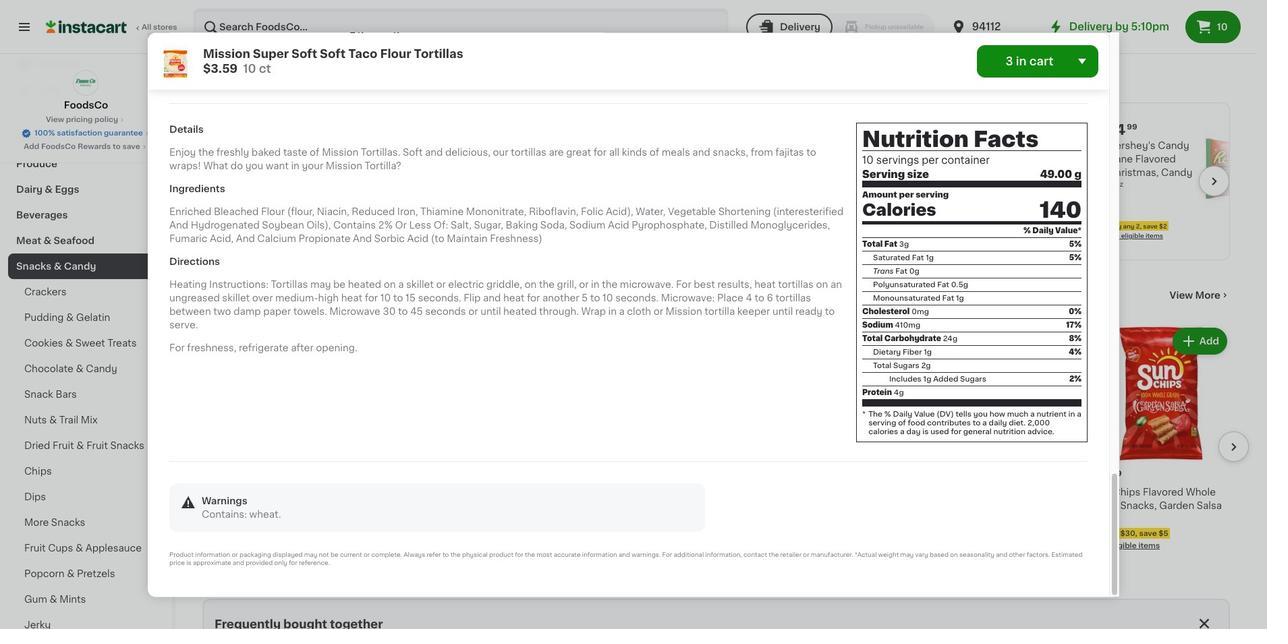 Task type: describe. For each thing, give the bounding box(es) containing it.
100% satisfaction guarantee
[[34, 130, 143, 137]]

snacks up cups
[[51, 518, 85, 528]]

mission up your
[[322, 148, 358, 157]]

another
[[542, 294, 579, 303]]

hershey's for hershey's candy cane flavored christmas, candy 9 oz
[[1108, 141, 1156, 150]]

or right current
[[364, 552, 370, 558]]

0 horizontal spatial and
[[169, 221, 188, 230]]

4 up sun
[[1100, 469, 1110, 484]]

to left 6
[[755, 294, 764, 303]]

white
[[912, 168, 940, 177]]

flavored for candy
[[1135, 154, 1176, 164]]

complete.
[[371, 552, 402, 558]]

1 vertical spatial all
[[513, 198, 522, 206]]

$30, inside spend $30, save $5 see eligible items
[[1120, 530, 1137, 538]]

& for dairy & eggs link
[[45, 185, 53, 194]]

serve.
[[169, 321, 198, 330]]

2 information from the left
[[582, 552, 617, 558]]

seasonality
[[960, 552, 995, 558]]

see down distilled
[[717, 233, 729, 239]]

to up wrap
[[590, 294, 600, 303]]

1 horizontal spatial more
[[1195, 291, 1221, 300]]

0 horizontal spatial of
[[310, 148, 320, 157]]

freshness,
[[187, 344, 236, 353]]

serving size
[[862, 169, 929, 180]]

and down packaging
[[233, 560, 244, 566]]

to inside "enjoy the freshly baked taste of mission tortillas. soft and delicious, our tortillas are great for all kinds of meals and snacks, from fajitas to wraps! what do you want in your mission tortilla?"
[[807, 148, 816, 157]]

buy for $
[[914, 223, 926, 229]]

99 for sun chips flavored whole grain snacks, garden salsa
[[1112, 470, 1122, 477]]

on inside product information or packaging displayed may not be current or complete. always refer to the physical product for the most accurate information and warnings. for additional information, contact the retailer or manufacturer. *actual weight may vary based on seasonality and other factors. estimated price is approximate and provided only for reference.
[[950, 552, 958, 558]]

for right the product
[[515, 552, 523, 558]]

in down the warnings contains: wheat.
[[239, 527, 246, 535]]

save down the most
[[546, 560, 564, 567]]

4 99 for hershey's candy cane flavored christmas, candy
[[1116, 123, 1137, 137]]

for left another at the left
[[527, 294, 540, 303]]

in right wrap
[[608, 307, 617, 317]]

tortillas inside "enjoy the freshly baked taste of mission tortillas. soft and delicious, our tortillas are great for all kinds of meals and snacks, from fajitas to wraps! what do you want in your mission tortilla?"
[[511, 148, 546, 157]]

a left "day"
[[900, 429, 905, 436]]

in inside product group
[[684, 527, 691, 535]]

tortillas inside the heating instructions: tortillas may be heated on a skillet or electric griddle, on the grill, or in the microwave. for best results, heat tortillas on an ungreased skillet over medium-high heat for 10 to 15 seconds. flip and heat for another 5 to 10 seconds. microwave: place 4 to 6 tortillas between two damp paper towels. microwave 30 to 45 seconds or until heated through. wrap in a cloth or mission tortilla keeper until ready to serve.
[[271, 280, 308, 290]]

beverages
[[16, 211, 68, 220]]

per for container
[[922, 156, 939, 166]]

fat for total
[[884, 241, 897, 249]]

5% for saturated fat 1g
[[1069, 255, 1082, 262]]

for down displayed
[[289, 560, 297, 566]]

add foodsco rewards to save
[[24, 143, 140, 150]]

dried fruit & fruit snacks link
[[8, 433, 164, 459]]

add up servings
[[876, 133, 896, 142]]

94112 button
[[951, 8, 1032, 46]]

a up 2,000
[[1030, 411, 1035, 419]]

acid,
[[210, 234, 234, 244]]

eligible right value*
[[1121, 233, 1144, 239]]

% inside * the % daily value (dv) tells you how much a nutrient in a serving of food contributes to a daily diet. 2,000 calories a day is used for general nutrition advice.
[[884, 411, 891, 419]]

5% for total fat 3g
[[1069, 241, 1082, 249]]

may left vary
[[901, 552, 914, 558]]

see inside spend $30, save $5 see eligible items
[[1093, 542, 1107, 550]]

add down "towels."
[[309, 337, 329, 346]]

save down creme
[[948, 223, 962, 229]]

to inside product information or packaging displayed may not be current or complete. always refer to the physical product for the most accurate information and warnings. for additional information, contact the retailer or manufacturer. *actual weight may vary based on seasonality and other factors. estimated price is approximate and provided only for reference.
[[443, 552, 449, 558]]

1 horizontal spatial of
[[650, 148, 659, 157]]

hershey's for hershey's milk chocolate christmas, candy
[[717, 141, 764, 150]]

microwave.
[[620, 280, 674, 290]]

buy any 2, save $2 see eligible items for $
[[912, 223, 971, 239]]

tortillas inside mission super soft soft taco flour tortillas $3.59 10 ct
[[414, 48, 463, 59]]

24g
[[943, 336, 958, 343]]

$5 right additional
[[714, 546, 723, 554]]

(to
[[431, 234, 444, 244]]

save down hershey's candy cane flavored christmas, candy 9 oz
[[1143, 223, 1158, 229]]

product group containing hershey's milk chocolate christmas, candy
[[617, 121, 807, 241]]

1 vertical spatial tortillas
[[778, 280, 814, 290]]

product group containing 5
[[499, 325, 637, 581]]

nuts & trail mix
[[24, 416, 98, 425]]

1 9 from the left
[[912, 181, 917, 188]]

mints
[[60, 595, 86, 605]]

dairy & eggs link
[[8, 177, 164, 202]]

oz inside 4 ritz fresh stacks original crackers 8 x 1.48 oz
[[233, 514, 242, 521]]

& for nuts & trail mix link
[[49, 416, 57, 425]]

do
[[231, 161, 243, 171]]

a down sorbic
[[398, 280, 404, 290]]

includes 1g added sugars
[[889, 376, 986, 384]]

polyunsaturated
[[873, 282, 936, 289]]

food
[[908, 420, 925, 427]]

meat & seafood link
[[8, 228, 164, 254]]

saltine
[[731, 488, 764, 497]]

2 gluten- from the left
[[500, 455, 530, 462]]

1 horizontal spatial and
[[236, 234, 255, 244]]

save down the shortening
[[752, 223, 766, 229]]

save up "always"
[[398, 530, 415, 538]]

1 vertical spatial sugars
[[960, 376, 986, 384]]

tortilla
[[705, 307, 735, 317]]

spend up approximate
[[204, 546, 229, 554]]

cart
[[1030, 55, 1054, 66]]

many for 3
[[661, 527, 682, 535]]

size
[[907, 169, 929, 180]]

and left warnings.
[[619, 552, 630, 558]]

acid),
[[606, 207, 633, 217]]

2 vertical spatial tortillas
[[776, 294, 811, 303]]

our
[[493, 148, 508, 157]]

snacks up chips link
[[110, 441, 144, 451]]

the left the most
[[525, 552, 535, 558]]

to left 45 in the left of the page
[[398, 307, 408, 317]]

& inside dried fruit & fruit snacks link
[[76, 441, 84, 451]]

the up wrap
[[602, 280, 618, 290]]

fruit cups & applesauce
[[24, 544, 142, 553]]

now
[[263, 288, 297, 302]]

grain
[[1093, 501, 1118, 511]]

maintain
[[447, 234, 488, 244]]

an
[[831, 280, 842, 290]]

0 horizontal spatial for
[[169, 344, 185, 353]]

10 inside the 10 button
[[1217, 22, 1228, 32]]

reference.
[[299, 560, 330, 566]]

fat for trans
[[896, 268, 908, 276]]

1g up "2g"
[[924, 349, 932, 357]]

1 horizontal spatial spend $30, save $5
[[500, 560, 575, 567]]

many in stock for 4
[[216, 527, 269, 535]]

wheat.
[[249, 510, 281, 520]]

stacks
[[252, 488, 284, 497]]

add up 'fiber'
[[903, 337, 923, 346]]

see right the price
[[202, 558, 217, 566]]

eggs
[[55, 185, 79, 194]]

to left 15
[[393, 294, 403, 303]]

you inside "enjoy the freshly baked taste of mission tortillas. soft and delicious, our tortillas are great for all kinds of meals and snacks, from fajitas to wraps! what do you want in your mission tortilla?"
[[245, 161, 263, 171]]

0 vertical spatial foodsco
[[64, 101, 108, 110]]

& for popcorn & pretzels link
[[67, 569, 75, 579]]

total for dietary fiber 1g
[[862, 336, 883, 343]]

mission inside the heating instructions: tortillas may be heated on a skillet or electric griddle, on the grill, or in the microwave. for best results, heat tortillas on an ungreased skillet over medium-high heat for 10 to 15 seconds. flip and heat for another 5 to 10 seconds. microwave: place 4 to 6 tortillas between two damp paper towels. microwave 30 to 45 seconds or until heated through. wrap in a cloth or mission tortilla keeper until ready to serve.
[[666, 307, 702, 317]]

2 vertical spatial total
[[873, 363, 892, 370]]

on right griddle,
[[525, 280, 537, 290]]

1g down "2g"
[[923, 376, 931, 384]]

paper
[[263, 307, 291, 317]]

1 gluten- from the left
[[352, 455, 381, 462]]

for up the microwave
[[365, 294, 378, 303]]

griddle,
[[487, 280, 522, 290]]

chocolate inside hershey's milk chocolate christmas, candy
[[717, 154, 766, 164]]

premium
[[647, 488, 690, 497]]

*
[[862, 411, 866, 419]]

warnings
[[202, 497, 247, 506]]

cholesterol 0mg
[[862, 309, 929, 316]]

(flour,
[[287, 207, 315, 217]]

& for snacks & candy link
[[54, 262, 62, 271]]

milk
[[767, 141, 786, 150]]

spend up current
[[352, 530, 377, 538]]

4 ritz fresh stacks original crackers 8 x 1.48 oz
[[202, 469, 323, 521]]

0 horizontal spatial crackers
[[24, 287, 67, 297]]

eligible down packaging
[[219, 558, 247, 566]]

dairy
[[16, 185, 42, 194]]

eligible down distilled
[[730, 233, 753, 239]]

view for view all
[[493, 198, 511, 206]]

save left the "weight"
[[842, 546, 860, 554]]

& right "ct"
[[282, 71, 299, 90]]

3 spend $20, save $5 see eligible items from the left
[[796, 546, 872, 566]]

(interesterified
[[773, 207, 844, 217]]

1 horizontal spatial heat
[[503, 294, 525, 303]]

see down retailer
[[796, 558, 810, 566]]

add up g
[[1072, 133, 1092, 142]]

snack bars link
[[8, 382, 164, 408]]

2, for 4
[[1136, 223, 1142, 229]]

delivery for delivery by 5:10pm
[[1069, 22, 1113, 32]]

spend $20, save $5 see eligible items for 3
[[647, 546, 723, 566]]

you inside * the % daily value (dv) tells you how much a nutrient in a serving of food contributes to a daily diet. 2,000 calories a day is used for general nutrition advice.
[[973, 411, 988, 419]]

1 vertical spatial chocolate
[[24, 364, 73, 374]]

all stores link
[[46, 8, 178, 46]]

to right ready at right
[[825, 307, 835, 317]]

diet.
[[1009, 420, 1026, 427]]

in inside field
[[1016, 55, 1027, 66]]

provided
[[246, 560, 273, 566]]

on left an
[[816, 280, 828, 290]]

dips
[[24, 493, 46, 502]]

1 free from the left
[[381, 455, 398, 462]]

hershey's candy cane flavored christmas, candy 9 oz
[[1108, 141, 1193, 188]]

place
[[717, 294, 743, 303]]

add up 4%
[[1051, 337, 1071, 346]]

calories
[[862, 203, 936, 218]]

a right nutrient
[[1077, 411, 1082, 419]]

be inside product information or packaging displayed may not be current or complete. always refer to the physical product for the most accurate information and warnings. for additional information, contact the retailer or manufacturer. *actual weight may vary based on seasonality and other factors. estimated price is approximate and provided only for reference.
[[331, 552, 338, 558]]

fat for saturated
[[912, 255, 924, 262]]

bleached
[[214, 207, 259, 217]]

a left cloth
[[619, 307, 625, 317]]

christmas, inside hershey's milk chocolate christmas, candy
[[717, 168, 768, 177]]

1 vertical spatial more
[[24, 518, 49, 528]]

2 horizontal spatial heat
[[754, 280, 776, 290]]

3 for 3 in cart
[[1006, 55, 1013, 66]]

1 horizontal spatial %
[[1024, 228, 1031, 235]]

daily
[[989, 420, 1007, 427]]

buy any 2, save $2 see eligible items for 4
[[1108, 223, 1167, 239]]

spend left additional
[[649, 546, 674, 554]]

is inside * the % daily value (dv) tells you how much a nutrient in a serving of food contributes to a daily diet. 2,000 calories a day is used for general nutrition advice.
[[923, 429, 929, 436]]

and left other
[[996, 552, 1008, 558]]

0%
[[1069, 309, 1082, 316]]

1.48
[[216, 514, 231, 521]]

& for the "chocolate & candy" "link" at bottom
[[76, 364, 83, 374]]

the left retailer
[[769, 552, 779, 558]]

other
[[1009, 552, 1025, 558]]

add inside add foodsco rewards to save link
[[24, 143, 39, 150]]

eligible down manufacturer.
[[812, 558, 840, 566]]

0 horizontal spatial sugars
[[893, 363, 920, 370]]

warnings.
[[632, 552, 661, 558]]

$20, for 3
[[675, 546, 692, 554]]

based
[[930, 552, 949, 558]]

or left packaging
[[232, 552, 238, 558]]

0 vertical spatial snacks & candy
[[202, 71, 372, 90]]

1 until from the left
[[481, 307, 501, 317]]

sweet
[[75, 339, 105, 348]]

add down "view more" link at the right top
[[1200, 337, 1219, 346]]

spend down the product
[[500, 560, 525, 567]]

hershey's for hershey's holiday
[[493, 156, 554, 167]]

whole
[[1186, 488, 1216, 497]]

dried
[[24, 441, 50, 451]]

$5 up only
[[268, 546, 278, 554]]

is inside product information or packaging displayed may not be current or complete. always refer to the physical product for the most accurate information and warnings. for additional information, contact the retailer or manufacturer. *actual weight may vary based on seasonality and other factors. estimated price is approximate and provided only for reference.
[[186, 560, 191, 566]]

spend inside spend $30, save $5 see eligible items
[[1094, 530, 1119, 538]]

$2 for $
[[964, 223, 971, 229]]

mononitrate,
[[466, 207, 527, 217]]

or right retailer
[[803, 552, 809, 558]]

eligible down additional
[[664, 558, 692, 566]]

& for gum & mints link
[[50, 595, 57, 605]]

g
[[1074, 169, 1082, 180]]

of inside * the % daily value (dv) tells you how much a nutrient in a serving of food contributes to a daily diet. 2,000 calories a day is used for general nutrition advice.
[[898, 420, 906, 427]]

sodium inside enriched bleached flour (flour, niacin, reduced iron, thiamine mononitrate, riboflavin, folic acid), water, vegetable shortening (interesterified and hydrogenated soybean oils), contains 2% or less of: salt, sugar, baking soda, sodium acid pyrophosphate, distilled monoglycerides, fumaric acid, and calcium propionate and sorbic acid (to maintain freshness)
[[570, 221, 606, 230]]

2 horizontal spatial fruit
[[86, 441, 108, 451]]

are
[[549, 148, 564, 157]]

christmas, inside hershey's sugar cookie flavored white creme christmas, candy
[[912, 181, 963, 191]]

4 up the cookie
[[920, 123, 930, 137]]

8.5
[[499, 527, 511, 535]]

used
[[931, 429, 949, 436]]

for inside * the % daily value (dv) tells you how much a nutrient in a serving of food contributes to a daily diet. 2,000 calories a day is used for general nutrition advice.
[[951, 429, 962, 436]]

may inside the heating instructions: tortillas may be heated on a skillet or electric griddle, on the grill, or in the microwave. for best results, heat tortillas on an ungreased skillet over medium-high heat for 10 to 15 seconds. flip and heat for another 5 to 10 seconds. microwave: place 4 to 6 tortillas between two damp paper towels. microwave 30 to 45 seconds or until heated through. wrap in a cloth or mission tortilla keeper until ready to serve.
[[310, 280, 331, 290]]

christmas, inside hershey's candy cane flavored christmas, candy 9 oz
[[1108, 168, 1159, 177]]

meals
[[662, 148, 690, 157]]

heating
[[169, 280, 207, 290]]

on up the 30 at the left of the page
[[384, 280, 396, 290]]

4 up cane
[[1116, 123, 1126, 137]]

2 horizontal spatial and
[[353, 234, 372, 244]]

3 in cart
[[1006, 55, 1054, 66]]

total for saturated fat 1g
[[862, 241, 883, 249]]

1 horizontal spatial sodium
[[862, 322, 893, 330]]

gum & mints link
[[8, 587, 164, 613]]

enjoy
[[169, 148, 196, 157]]

1g inside trans fat 0g polyunsaturated fat 0.5g monounsaturated fat 1g
[[956, 295, 964, 303]]

0 horizontal spatial acid
[[407, 234, 429, 244]]

3 $20, from the left
[[824, 546, 841, 554]]

eligible inside spend $30, save $5 see eligible items
[[1109, 542, 1137, 550]]

2% inside enriched bleached flour (flour, niacin, reduced iron, thiamine mononitrate, riboflavin, folic acid), water, vegetable shortening (interesterified and hydrogenated soybean oils), contains 2% or less of: salt, sugar, baking soda, sodium acid pyrophosphate, distilled monoglycerides, fumaric acid, and calcium propionate and sorbic acid (to maintain freshness)
[[378, 221, 393, 230]]

oz inside product group
[[513, 527, 522, 535]]

0 horizontal spatial spend $30, save $5
[[352, 530, 427, 538]]

$5 left the "weight"
[[862, 546, 872, 554]]

high
[[318, 294, 339, 303]]

hershey's for hershey's sugar cookie flavored white creme christmas, candy
[[912, 141, 960, 150]]

snacks down super
[[202, 71, 278, 90]]

dairy & eggs
[[16, 185, 79, 194]]

contains
[[333, 221, 376, 230]]

1 horizontal spatial acid
[[608, 221, 629, 230]]

in up wrap
[[591, 280, 599, 290]]

soda,
[[540, 221, 567, 230]]

0 horizontal spatial fruit
[[24, 544, 46, 553]]

9 inside hershey's candy cane flavored christmas, candy 9 oz
[[1108, 181, 1113, 188]]

many for 4
[[216, 527, 237, 535]]

hydrogenated
[[191, 221, 260, 230]]

5 inside the heating instructions: tortillas may be heated on a skillet or electric griddle, on the grill, or in the microwave. for best results, heat tortillas on an ungreased skillet over medium-high heat for 10 to 15 seconds. flip and heat for another 5 to 10 seconds. microwave: place 4 to 6 tortillas between two damp paper towels. microwave 30 to 45 seconds or until heated through. wrap in a cloth or mission tortilla keeper until ready to serve.
[[582, 294, 588, 303]]

spend $20, save $5 see eligible items for 4
[[202, 546, 278, 566]]

1 horizontal spatial soft
[[320, 48, 346, 59]]

the up another at the left
[[539, 280, 555, 290]]

0 horizontal spatial skillet
[[222, 294, 250, 303]]

save left contact
[[694, 546, 712, 554]]

candy inside hershey's milk chocolate christmas, candy
[[770, 168, 801, 177]]

fat left 0.5g
[[937, 282, 949, 289]]

popcorn & pretzels
[[24, 569, 115, 579]]

see down warnings.
[[647, 558, 662, 566]]

$5 inside spend $30, save $5 see eligible items
[[1159, 530, 1169, 538]]

nuts & trail mix link
[[8, 408, 164, 433]]

hershey's sugar cookie flavored white creme christmas, candy
[[912, 141, 997, 191]]

0 horizontal spatial chips
[[24, 467, 52, 476]]

1 horizontal spatial $30,
[[527, 560, 544, 567]]

gluten-free for spend $30, save $5 button associated with product group containing 5
[[500, 455, 547, 462]]

microwave:
[[661, 294, 715, 303]]

stock for 4
[[248, 527, 269, 535]]

snacks down the meat
[[16, 262, 51, 271]]

2 seconds. from the left
[[615, 294, 659, 303]]

or right grill,
[[579, 280, 589, 290]]

calcium
[[257, 234, 296, 244]]

spend $30, save $5 button for product group containing 2
[[351, 528, 488, 552]]

any inside product group
[[732, 223, 743, 229]]

cookies & sweet treats
[[24, 339, 137, 348]]

want
[[266, 161, 289, 171]]

and left delicious,
[[425, 148, 443, 157]]



Task type: locate. For each thing, give the bounding box(es) containing it.
facts
[[974, 129, 1039, 151]]

1 buy from the left
[[718, 223, 730, 229]]

snacks & candy
[[202, 71, 372, 90], [16, 262, 96, 271]]

all up mononitrate,
[[513, 198, 522, 206]]

foodsco inside add foodsco rewards to save link
[[41, 143, 76, 150]]

total up the saturated
[[862, 241, 883, 249]]

sale
[[228, 288, 260, 302]]

oz down the size
[[919, 181, 928, 188]]

total sugars 2g
[[873, 363, 931, 370]]

oz down cane
[[1115, 181, 1124, 188]]

0 vertical spatial acid
[[608, 221, 629, 230]]

only
[[274, 560, 287, 566]]

& inside snacks & candy link
[[54, 262, 62, 271]]

99 for hershey's candy cane flavored christmas, candy
[[1127, 123, 1137, 131]]

hershey's inside hershey's candy cane flavored christmas, candy 9 oz
[[1108, 141, 1156, 150]]

3 in cart field
[[977, 45, 1098, 77]]

save up provided
[[249, 546, 267, 554]]

0 horizontal spatial 2,
[[745, 223, 750, 229]]

1 horizontal spatial snacks & candy
[[202, 71, 372, 90]]

a up general
[[983, 420, 987, 427]]

$5
[[417, 530, 427, 538], [1159, 530, 1169, 538], [268, 546, 278, 554], [714, 546, 723, 554], [862, 546, 872, 554], [565, 560, 575, 567]]

$5 up "always"
[[417, 530, 427, 538]]

99 inside the item carousel "region"
[[1112, 470, 1122, 477]]

2 2, from the left
[[940, 223, 946, 229]]

for inside product information or packaging displayed may not be current or complete. always refer to the physical product for the most accurate information and warnings. for additional information, contact the retailer or manufacturer. *actual weight may vary based on seasonality and other factors. estimated price is approximate and provided only for reference.
[[662, 552, 672, 558]]

& inside fruit cups & applesauce link
[[75, 544, 83, 553]]

0 horizontal spatial buy any 2, save $2 see eligible items
[[717, 223, 776, 239]]

the inside "enjoy the freshly baked taste of mission tortillas. soft and delicious, our tortillas are great for all kinds of meals and snacks, from fajitas to wraps! what do you want in your mission tortilla?"
[[198, 148, 214, 157]]

heat up the microwave
[[341, 294, 362, 303]]

iron,
[[397, 207, 418, 217]]

for inside "enjoy the freshly baked taste of mission tortillas. soft and delicious, our tortillas are great for all kinds of meals and snacks, from fajitas to wraps! what do you want in your mission tortilla?"
[[594, 148, 607, 157]]

or left electric
[[436, 280, 446, 290]]

4
[[920, 123, 930, 137], [1116, 123, 1126, 137], [746, 294, 752, 303], [210, 469, 220, 484], [1100, 469, 1110, 484]]

to
[[113, 143, 121, 150], [807, 148, 816, 157], [393, 294, 403, 303], [590, 294, 600, 303], [755, 294, 764, 303], [398, 307, 408, 317], [825, 307, 835, 317], [973, 420, 981, 427], [443, 552, 449, 558]]

and right meals
[[693, 148, 710, 157]]

buy down calories
[[914, 223, 926, 229]]

mission right your
[[326, 161, 362, 171]]

see right value*
[[1108, 233, 1120, 239]]

& inside meat & seafood link
[[43, 236, 51, 246]]

45
[[410, 307, 423, 317]]

hershey's inside hershey's sugar cookie flavored white creme christmas, candy
[[912, 141, 960, 150]]

3 for 3 premium original saltine crackers
[[655, 469, 665, 484]]

flour down options...
[[380, 48, 411, 59]]

3 any from the left
[[1123, 223, 1135, 229]]

2 horizontal spatial 99
[[1127, 123, 1137, 131]]

crackers inside '3 premium original saltine crackers'
[[647, 501, 690, 511]]

tortillas.
[[361, 148, 400, 157]]

3g
[[899, 241, 909, 249]]

2, for $
[[940, 223, 946, 229]]

5 inside product group
[[507, 469, 516, 484]]

1 horizontal spatial 2,
[[940, 223, 946, 229]]

contact
[[744, 552, 767, 558]]

product group containing 2
[[351, 325, 488, 552]]

hershey's up cane
[[1108, 141, 1156, 150]]

0 vertical spatial spend $30, save $5
[[352, 530, 427, 538]]

99 inside $ 4 99
[[931, 123, 942, 131]]

any for 4
[[1123, 223, 1135, 229]]

1 $2 from the left
[[768, 223, 776, 229]]

% daily value*
[[1024, 228, 1082, 235]]

1g up trans fat 0g polyunsaturated fat 0.5g monounsaturated fat 1g
[[926, 255, 934, 262]]

additional
[[674, 552, 704, 558]]

save down snacks,
[[1139, 530, 1157, 538]]

1 horizontal spatial view
[[493, 198, 511, 206]]

is down product
[[186, 560, 191, 566]]

0 horizontal spatial 99
[[931, 123, 942, 131]]

1 horizontal spatial $20,
[[675, 546, 692, 554]]

10 inside mission super soft soft taco flour tortillas $3.59 10 ct
[[243, 63, 256, 74]]

2 horizontal spatial $20,
[[824, 546, 841, 554]]

many in stock for 3
[[661, 527, 714, 535]]

4 inside the heating instructions: tortillas may be heated on a skillet or electric griddle, on the grill, or in the microwave. for best results, heat tortillas on an ungreased skillet over medium-high heat for 10 to 15 seconds. flip and heat for another 5 to 10 seconds. microwave: place 4 to 6 tortillas between two damp paper towels. microwave 30 to 45 seconds or until heated through. wrap in a cloth or mission tortilla keeper until ready to serve.
[[746, 294, 752, 303]]

chips inside sun chips flavored whole grain snacks, garden salsa
[[1113, 488, 1141, 497]]

enriched bleached flour (flour, niacin, reduced iron, thiamine mononitrate, riboflavin, folic acid), water, vegetable shortening (interesterified and hydrogenated soybean oils), contains 2% or less of: salt, sugar, baking soda, sodium acid pyrophosphate, distilled monoglycerides, fumaric acid, and calcium propionate and sorbic acid (to maintain freshness)
[[169, 207, 844, 244]]

49.00
[[1040, 169, 1072, 180]]

& inside dairy & eggs link
[[45, 185, 53, 194]]

$20, up provided
[[230, 546, 247, 554]]

1 vertical spatial 3
[[655, 469, 665, 484]]

4 up ritz
[[210, 469, 220, 484]]

fruit
[[53, 441, 74, 451], [86, 441, 108, 451], [24, 544, 46, 553]]

2 9 from the left
[[1108, 181, 1113, 188]]

daily inside * the % daily value (dv) tells you how much a nutrient in a serving of food contributes to a daily diet. 2,000 calories a day is used for general nutrition advice.
[[893, 411, 912, 419]]

0 horizontal spatial gluten-
[[352, 455, 381, 462]]

skillet down instructions:
[[222, 294, 250, 303]]

0 horizontal spatial buy
[[718, 223, 730, 229]]

0 horizontal spatial $2
[[768, 223, 776, 229]]

to right refer
[[443, 552, 449, 558]]

any for $
[[927, 223, 939, 229]]

crackers up 1.48
[[202, 501, 245, 511]]

3 left cart
[[1006, 55, 1013, 66]]

vegetable
[[668, 207, 716, 217]]

fat left 3g
[[884, 241, 897, 249]]

sorbic
[[374, 234, 405, 244]]

grill,
[[557, 280, 577, 290]]

0 horizontal spatial you
[[245, 161, 263, 171]]

& left sweet
[[65, 339, 73, 348]]

1 vertical spatial foodsco
[[41, 143, 76, 150]]

$20, left *actual
[[824, 546, 841, 554]]

sodium
[[570, 221, 606, 230], [862, 322, 893, 330]]

hershey's inside hershey's milk chocolate christmas, candy
[[717, 141, 764, 150]]

1 information from the left
[[195, 552, 230, 558]]

pudding & gelatin
[[24, 313, 110, 323]]

4 up keeper
[[746, 294, 752, 303]]

many down 1.48
[[216, 527, 237, 535]]

2 stock from the left
[[693, 527, 714, 535]]

flour inside mission super soft soft taco flour tortillas $3.59 10 ct
[[380, 48, 411, 59]]

per for serving
[[899, 191, 914, 199]]

2 horizontal spatial any
[[1123, 223, 1135, 229]]

$3.59
[[203, 63, 238, 74]]

$2 for 4
[[1159, 223, 1167, 229]]

in inside "enjoy the freshly baked taste of mission tortillas. soft and delicious, our tortillas are great for all kinds of meals and snacks, from fajitas to wraps! what do you want in your mission tortilla?"
[[291, 161, 299, 171]]

instacart logo image
[[46, 19, 127, 35]]

view
[[46, 116, 64, 123], [493, 198, 511, 206], [1170, 291, 1193, 300]]

view pricing policy link
[[46, 115, 126, 126]]

1 2, from the left
[[745, 223, 750, 229]]

be inside the heating instructions: tortillas may be heated on a skillet or electric griddle, on the grill, or in the microwave. for best results, heat tortillas on an ungreased skillet over medium-high heat for 10 to 15 seconds. flip and heat for another 5 to 10 seconds. microwave: place 4 to 6 tortillas between two damp paper towels. microwave 30 to 45 seconds or until heated through. wrap in a cloth or mission tortilla keeper until ready to serve.
[[333, 280, 346, 290]]

3 inside field
[[1006, 55, 1013, 66]]

by
[[1115, 22, 1129, 32]]

buy inside product group
[[718, 223, 730, 229]]

1 spend $20, save $5 see eligible items from the left
[[202, 546, 278, 566]]

mix
[[81, 416, 98, 425]]

serving inside * the % daily value (dv) tells you how much a nutrient in a serving of food contributes to a daily diet. 2,000 calories a day is used for general nutrition advice.
[[869, 420, 896, 427]]

save down guarantee
[[122, 143, 140, 150]]

0 vertical spatial 2%
[[378, 221, 393, 230]]

0 vertical spatial sodium
[[570, 221, 606, 230]]

0 horizontal spatial snacks & candy
[[16, 262, 96, 271]]

spend $20, save $5 see eligible items left the "weight"
[[796, 546, 872, 566]]

1 horizontal spatial stock
[[693, 527, 714, 535]]

* the % daily value (dv) tells you how much a nutrient in a serving of food contributes to a daily diet. 2,000 calories a day is used for general nutrition advice.
[[862, 411, 1082, 436]]

1 gluten-free from the left
[[352, 455, 398, 462]]

service type group
[[746, 13, 934, 40]]

chips up snacks,
[[1113, 488, 1141, 497]]

daily left value*
[[1033, 228, 1054, 235]]

spend down grain
[[1094, 530, 1119, 538]]

christmas, down snacks,
[[717, 168, 768, 177]]

or
[[436, 280, 446, 290], [579, 280, 589, 290], [468, 307, 478, 317], [654, 307, 663, 317], [232, 552, 238, 558], [364, 552, 370, 558], [803, 552, 809, 558]]

$5 down accurate
[[565, 560, 575, 567]]

mission up the $3.59
[[203, 48, 250, 59]]

1 buy any 2, save $2 see eligible items from the left
[[717, 223, 776, 239]]

flavored right cane
[[1135, 154, 1176, 164]]

salsa
[[1197, 501, 1222, 511]]

stock for 3
[[693, 527, 714, 535]]

eligible
[[730, 233, 753, 239], [926, 233, 948, 239], [1121, 233, 1144, 239], [1109, 542, 1137, 550], [219, 558, 247, 566], [664, 558, 692, 566], [812, 558, 840, 566]]

spend right contact
[[797, 546, 822, 554]]

soft inside "enjoy the freshly baked taste of mission tortillas. soft and delicious, our tortillas are great for all kinds of meals and snacks, from fajitas to wraps! what do you want in your mission tortilla?"
[[403, 148, 423, 157]]

in inside * the % daily value (dv) tells you how much a nutrient in a serving of food contributes to a daily diet. 2,000 calories a day is used for general nutrition advice.
[[1068, 411, 1075, 419]]

flavored inside hershey's sugar cookie flavored white creme christmas, candy
[[948, 154, 989, 164]]

1 horizontal spatial buy
[[914, 223, 926, 229]]

4 inside 4 ritz fresh stacks original crackers 8 x 1.48 oz
[[210, 469, 220, 484]]

holiday inside holiday link
[[16, 134, 54, 143]]

to right fajitas
[[807, 148, 816, 157]]

1 horizontal spatial 5
[[582, 294, 588, 303]]

2 buy from the left
[[914, 223, 926, 229]]

serving up calories
[[869, 420, 896, 427]]

flavored for sugar
[[948, 154, 989, 164]]

be right not
[[331, 552, 338, 558]]

3 buy any 2, save $2 see eligible items from the left
[[1108, 223, 1167, 239]]

& for cookies & sweet treats link
[[65, 339, 73, 348]]

on right based
[[950, 552, 958, 558]]

creme
[[942, 168, 974, 177]]

1 horizontal spatial buy any 2, save $2 see eligible items
[[912, 223, 971, 239]]

item carousel region
[[202, 320, 1249, 588]]

sodium 410mg
[[862, 322, 920, 330]]

& inside nuts & trail mix link
[[49, 416, 57, 425]]

2 horizontal spatial view
[[1170, 291, 1193, 300]]

1 horizontal spatial sugars
[[960, 376, 986, 384]]

0 vertical spatial daily
[[1033, 228, 1054, 235]]

1 horizontal spatial 99
[[1112, 470, 1122, 477]]

& inside the pudding & gelatin link
[[66, 313, 74, 323]]

hershey's image
[[493, 121, 517, 146]]

fat down 0.5g
[[942, 295, 954, 303]]

& inside popcorn & pretzels link
[[67, 569, 75, 579]]

1 many from the left
[[216, 527, 237, 535]]

1 horizontal spatial delivery
[[1069, 22, 1113, 32]]

spend $30, save $5 button for product group containing 5
[[499, 558, 637, 581]]

4 99 inside the item carousel "region"
[[1100, 469, 1122, 484]]

$2 down creme
[[964, 223, 971, 229]]

delivery for delivery
[[780, 22, 821, 32]]

meat & seafood
[[16, 236, 94, 246]]

1 vertical spatial tortillas
[[271, 280, 308, 290]]

3 2, from the left
[[1136, 223, 1142, 229]]

2 horizontal spatial spend $20, save $5 see eligible items
[[796, 546, 872, 566]]

3 up the premium
[[655, 469, 665, 484]]

0 horizontal spatial christmas,
[[717, 168, 768, 177]]

1 horizontal spatial crackers
[[202, 501, 245, 511]]

flavored inside hershey's candy cane flavored christmas, candy 9 oz
[[1135, 154, 1176, 164]]

1 vertical spatial 5%
[[1069, 255, 1082, 262]]

is right "day"
[[923, 429, 929, 436]]

4g
[[894, 390, 904, 397]]

current
[[340, 552, 362, 558]]

0 horizontal spatial spend $30, save $5 button
[[351, 528, 488, 552]]

oz right 1.48
[[233, 514, 242, 521]]

1 $20, from the left
[[230, 546, 247, 554]]

spend
[[352, 530, 377, 538], [1094, 530, 1119, 538], [204, 546, 229, 554], [649, 546, 674, 554], [797, 546, 822, 554], [500, 560, 525, 567]]

x
[[209, 514, 214, 521]]

$2 down hershey's candy cane flavored christmas, candy 9 oz
[[1159, 223, 1167, 229]]

0 horizontal spatial holiday
[[16, 134, 54, 143]]

0 horizontal spatial heated
[[348, 280, 381, 290]]

0 horizontal spatial soft
[[292, 48, 317, 59]]

0 horizontal spatial heat
[[341, 294, 362, 303]]

eligible up saturated fat 1g in the top right of the page
[[926, 233, 948, 239]]

buy right value*
[[1109, 223, 1122, 229]]

1 horizontal spatial 2%
[[1069, 376, 1082, 384]]

1 horizontal spatial gluten-
[[500, 455, 530, 462]]

spend $20, save $5 see eligible items down 1.48
[[202, 546, 278, 566]]

1 seconds. from the left
[[418, 294, 461, 303]]

vary
[[915, 552, 928, 558]]

product
[[169, 552, 194, 558]]

flour inside enriched bleached flour (flour, niacin, reduced iron, thiamine mononitrate, riboflavin, folic acid), water, vegetable shortening (interesterified and hydrogenated soybean oils), contains 2% or less of: salt, sugar, baking soda, sodium acid pyrophosphate, distilled monoglycerides, fumaric acid, and calcium propionate and sorbic acid (to maintain freshness)
[[261, 207, 285, 217]]

of right kinds
[[650, 148, 659, 157]]

99
[[931, 123, 942, 131], [1127, 123, 1137, 131], [1112, 470, 1122, 477]]

1 horizontal spatial for
[[662, 552, 672, 558]]

items inside spend $30, save $5 see eligible items
[[1139, 542, 1160, 550]]

2 buy any 2, save $2 see eligible items from the left
[[912, 223, 971, 239]]

or down flip
[[468, 307, 478, 317]]

6
[[767, 294, 773, 303]]

& inside gum & mints link
[[50, 595, 57, 605]]

popcorn
[[24, 569, 65, 579]]

to inside * the % daily value (dv) tells you how much a nutrient in a serving of food contributes to a daily diet. 2,000 calories a day is used for general nutrition advice.
[[973, 420, 981, 427]]

0 vertical spatial skillet
[[406, 280, 434, 290]]

for
[[594, 148, 607, 157], [365, 294, 378, 303], [527, 294, 540, 303], [951, 429, 962, 436], [515, 552, 523, 558], [289, 560, 297, 566]]

0 horizontal spatial 3
[[655, 469, 665, 484]]

holiday left all
[[556, 156, 603, 167]]

acid down acid),
[[608, 221, 629, 230]]

2,000
[[1028, 420, 1050, 427]]

sodium down cholesterol
[[862, 322, 893, 330]]

soybean
[[262, 221, 304, 230]]

0 vertical spatial 5%
[[1069, 241, 1082, 249]]

stock up additional
[[693, 527, 714, 535]]

candy inside hershey's sugar cookie flavored white creme christmas, candy
[[966, 181, 997, 191]]

1g down 0.5g
[[956, 295, 964, 303]]

0 vertical spatial you
[[245, 161, 263, 171]]

view for view more
[[1170, 291, 1193, 300]]

applesauce
[[85, 544, 142, 553]]

sugar
[[962, 141, 990, 150]]

1 vertical spatial spend $30, save $5
[[500, 560, 575, 567]]

beverages link
[[8, 202, 164, 228]]

skillet
[[406, 280, 434, 290], [222, 294, 250, 303]]

nutrient
[[1037, 411, 1067, 419]]

save inside spend $30, save $5 see eligible items
[[1139, 530, 1157, 538]]

2 5% from the top
[[1069, 255, 1082, 262]]

1 horizontal spatial serving
[[916, 191, 949, 199]]

for down serve.
[[169, 344, 185, 353]]

details
[[169, 125, 204, 134]]

information up approximate
[[195, 552, 230, 558]]

2 original from the left
[[692, 488, 729, 497]]

4 99 for sun chips flavored whole grain snacks, garden salsa
[[1100, 469, 1122, 484]]

heated up the microwave
[[348, 280, 381, 290]]

1 horizontal spatial skillet
[[406, 280, 434, 290]]

product group containing 3
[[647, 325, 785, 568]]

oz inside hershey's candy cane flavored christmas, candy 9 oz
[[1115, 181, 1124, 188]]

1 horizontal spatial spend $20, save $5 see eligible items
[[647, 546, 723, 566]]

2 horizontal spatial $2
[[1159, 223, 1167, 229]]

3 $2 from the left
[[1159, 223, 1167, 229]]

3 buy from the left
[[1109, 223, 1122, 229]]

0 horizontal spatial serving
[[869, 420, 896, 427]]

add button
[[851, 125, 903, 150], [1046, 125, 1098, 150], [284, 329, 336, 353], [877, 329, 929, 353], [1026, 329, 1078, 353], [1174, 329, 1226, 353]]

serving
[[862, 169, 905, 180]]

best
[[694, 280, 715, 290]]

wrap
[[581, 307, 606, 317]]

1 any from the left
[[732, 223, 743, 229]]

410mg
[[895, 322, 920, 330]]

dips link
[[8, 484, 164, 510]]

$20, inside product group
[[675, 546, 692, 554]]

1 horizontal spatial tortillas
[[414, 48, 463, 59]]

servings
[[876, 156, 919, 166]]

protein 4g
[[862, 390, 904, 397]]

packaging
[[239, 552, 271, 558]]

and down contains
[[353, 234, 372, 244]]

1 vertical spatial is
[[186, 560, 191, 566]]

buy for 4
[[1109, 223, 1122, 229]]

the left physical
[[451, 552, 461, 558]]

0 vertical spatial all
[[142, 24, 151, 31]]

2 many from the left
[[661, 527, 682, 535]]

None search field
[[193, 8, 729, 46]]

1 5% from the top
[[1069, 241, 1082, 249]]

sun
[[1093, 488, 1111, 497]]

what
[[203, 161, 228, 171]]

cholesterol
[[862, 309, 910, 316]]

for inside the heating instructions: tortillas may be heated on a skillet or electric griddle, on the grill, or in the microwave. for best results, heat tortillas on an ungreased skillet over medium-high heat for 10 to 15 seconds. flip and heat for another 5 to 10 seconds. microwave: place 4 to 6 tortillas between two damp paper towels. microwave 30 to 45 seconds or until heated through. wrap in a cloth or mission tortilla keeper until ready to serve.
[[676, 280, 691, 290]]

0 horizontal spatial is
[[186, 560, 191, 566]]

hershey's
[[717, 141, 764, 150], [912, 141, 960, 150], [1108, 141, 1156, 150], [493, 156, 554, 167]]

original inside 4 ritz fresh stacks original crackers 8 x 1.48 oz
[[286, 488, 323, 497]]

foodsco logo image
[[73, 70, 99, 96]]

on sale now
[[202, 288, 297, 302]]

2 free from the left
[[530, 455, 547, 462]]

cane
[[1108, 154, 1133, 164]]

1 horizontal spatial heated
[[503, 307, 537, 317]]

& inside the "chocolate & candy" "link"
[[76, 364, 83, 374]]

0 vertical spatial serving
[[916, 191, 949, 199]]

& inside cookies & sweet treats link
[[65, 339, 73, 348]]

1 original from the left
[[286, 488, 323, 497]]

original right the stacks
[[286, 488, 323, 497]]

2 spend $20, save $5 see eligible items from the left
[[647, 546, 723, 566]]

crackers inside 4 ritz fresh stacks original crackers 8 x 1.48 oz
[[202, 501, 245, 511]]

2 gluten-free from the left
[[500, 455, 547, 462]]

2 until from the left
[[773, 307, 793, 317]]

fat left 0g
[[896, 268, 908, 276]]

0 vertical spatial tortillas
[[511, 148, 546, 157]]

0 horizontal spatial many
[[216, 527, 237, 535]]

0 horizontal spatial 2%
[[378, 221, 393, 230]]

until down flip
[[481, 307, 501, 317]]

buy any 2, save $2 see eligible items inside product group
[[717, 223, 776, 239]]

crackers link
[[8, 279, 164, 305]]

0 vertical spatial heated
[[348, 280, 381, 290]]

1 horizontal spatial chocolate
[[717, 154, 766, 164]]

or right cloth
[[654, 307, 663, 317]]

fat up 0g
[[912, 255, 924, 262]]

2 many in stock from the left
[[661, 527, 714, 535]]

trail
[[59, 416, 78, 425]]

& down nuts & trail mix link
[[76, 441, 84, 451]]

2 horizontal spatial crackers
[[647, 501, 690, 511]]

0 horizontal spatial stock
[[248, 527, 269, 535]]

140
[[1040, 200, 1082, 222]]

1 horizontal spatial daily
[[1033, 228, 1054, 235]]

manufacturer.
[[811, 552, 853, 558]]

view for view pricing policy
[[46, 116, 64, 123]]

1 vertical spatial daily
[[893, 411, 912, 419]]

0 horizontal spatial daily
[[893, 411, 912, 419]]

hershey's milk chocolate christmas, candy link
[[617, 121, 807, 216]]

produce
[[16, 159, 57, 169]]

1 horizontal spatial you
[[973, 411, 988, 419]]

0 horizontal spatial all
[[142, 24, 151, 31]]

see up saturated fat 1g in the top right of the page
[[912, 233, 924, 239]]

0 horizontal spatial $20,
[[230, 546, 247, 554]]

product group
[[617, 121, 807, 241], [812, 121, 1003, 241], [1008, 121, 1198, 241], [202, 325, 340, 568], [351, 325, 488, 552], [499, 325, 637, 581], [647, 325, 785, 568], [796, 325, 933, 568], [944, 325, 1082, 552], [1093, 325, 1230, 552]]

2 vertical spatial view
[[1170, 291, 1193, 300]]

delivery button
[[746, 13, 833, 40]]

1 horizontal spatial 3
[[1006, 55, 1013, 66]]

mission inside mission super soft soft taco flour tortillas $3.59 10 ct
[[203, 48, 250, 59]]

per up white
[[922, 156, 939, 166]]

1 vertical spatial flour
[[261, 207, 285, 217]]

1 horizontal spatial fruit
[[53, 441, 74, 451]]

$20, for 4
[[230, 546, 247, 554]]

flavored inside sun chips flavored whole grain snacks, garden salsa
[[1143, 488, 1184, 497]]

flour
[[380, 48, 411, 59], [261, 207, 285, 217]]

& for meat & seafood link
[[43, 236, 51, 246]]

and down griddle,
[[483, 294, 501, 303]]

towels.
[[293, 307, 327, 317]]

gelatin
[[76, 313, 110, 323]]

1 many in stock from the left
[[216, 527, 269, 535]]

0 vertical spatial flour
[[380, 48, 411, 59]]

1 vertical spatial chips
[[1113, 488, 1141, 497]]

view more
[[1170, 291, 1221, 300]]

(dv)
[[937, 411, 954, 419]]

0 vertical spatial chips
[[24, 467, 52, 476]]

1 vertical spatial 2%
[[1069, 376, 1082, 384]]

1 vertical spatial be
[[331, 552, 338, 558]]

to down guarantee
[[113, 143, 121, 150]]

3 inside '3 premium original saltine crackers'
[[655, 469, 665, 484]]

holiday up produce
[[16, 134, 54, 143]]

factors.
[[1027, 552, 1050, 558]]

pretzels
[[77, 569, 115, 579]]

may up reference.
[[304, 552, 317, 558]]

2 $20, from the left
[[675, 546, 692, 554]]

2 $2 from the left
[[964, 223, 971, 229]]

1 horizontal spatial chips
[[1113, 488, 1141, 497]]

& for the pudding & gelatin link
[[66, 313, 74, 323]]

delivery inside button
[[780, 22, 821, 32]]

spend $20, save $5 see eligible items inside product group
[[647, 546, 723, 566]]

sodium down folic
[[570, 221, 606, 230]]

refrigerate
[[239, 344, 289, 353]]

2 any from the left
[[927, 223, 939, 229]]

information,
[[705, 552, 742, 558]]

eligible down snacks,
[[1109, 542, 1137, 550]]

super
[[253, 48, 289, 59]]

0 horizontal spatial $30,
[[379, 530, 396, 538]]

many up additional
[[661, 527, 682, 535]]

hershey's holiday image
[[203, 103, 481, 260]]

1 stock from the left
[[248, 527, 269, 535]]

and inside the heating instructions: tortillas may be heated on a skillet or electric griddle, on the grill, or in the microwave. for best results, heat tortillas on an ungreased skillet over medium-high heat for 10 to 15 seconds. flip and heat for another 5 to 10 seconds. microwave: place 4 to 6 tortillas between two damp paper towels. microwave 30 to 45 seconds or until heated through. wrap in a cloth or mission tortilla keeper until ready to serve.
[[483, 294, 501, 303]]

cloth
[[627, 307, 651, 317]]

original inside '3 premium original saltine crackers'
[[692, 488, 729, 497]]

christmas, down white
[[912, 181, 963, 191]]

of left food
[[898, 420, 906, 427]]

great
[[566, 148, 591, 157]]

1 horizontal spatial holiday
[[556, 156, 603, 167]]

any down calories
[[927, 223, 939, 229]]

gluten-free for spend $30, save $5 button for product group containing 2
[[352, 455, 398, 462]]

0 vertical spatial is
[[923, 429, 929, 436]]

1 vertical spatial %
[[884, 411, 891, 419]]

heat up 6
[[754, 280, 776, 290]]

0 horizontal spatial sodium
[[570, 221, 606, 230]]

through.
[[539, 307, 579, 317]]

0 vertical spatial be
[[333, 280, 346, 290]]

the
[[869, 411, 883, 419]]



Task type: vqa. For each thing, say whether or not it's contained in the screenshot.
$4.41 Original price: $4.77 element
no



